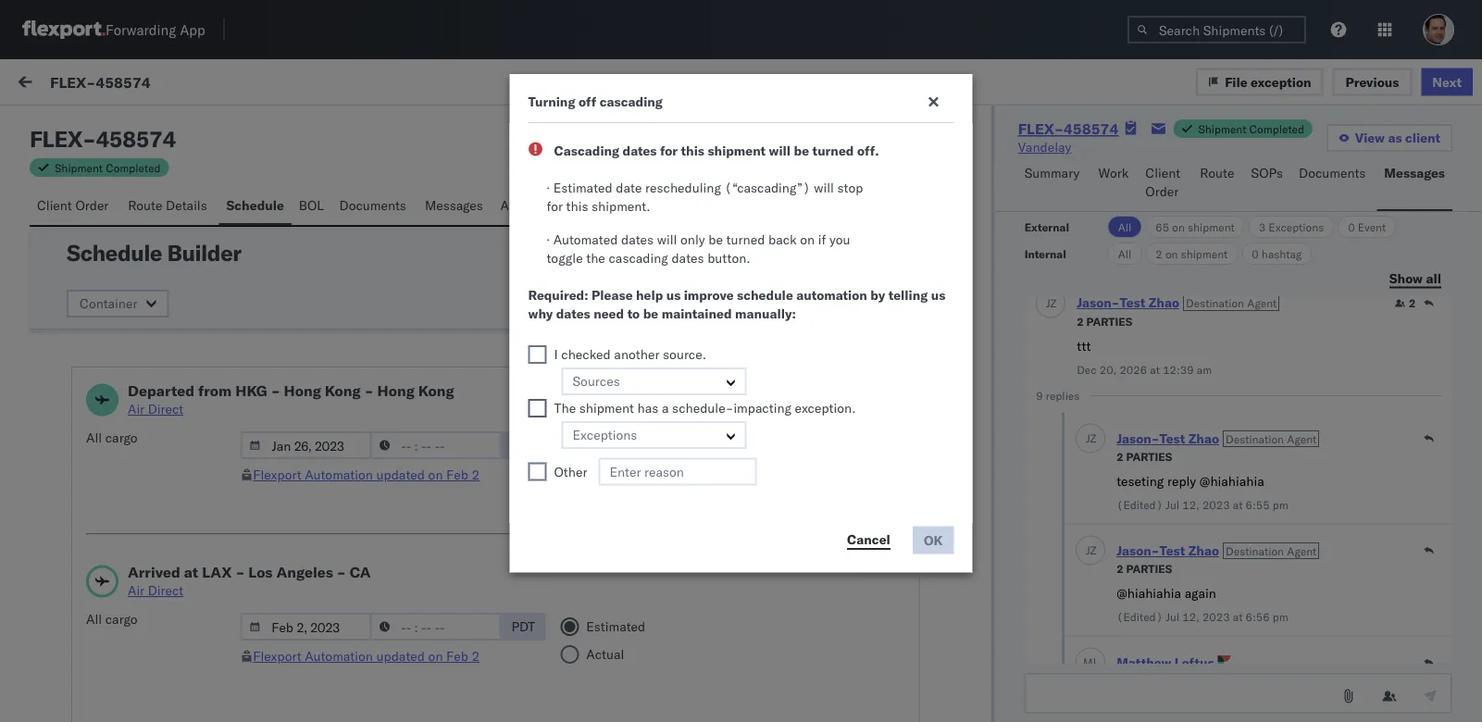 Task type: locate. For each thing, give the bounding box(es) containing it.
1 vertical spatial pm
[[408, 367, 427, 383]]

0 event
[[1348, 220, 1386, 234]]

shipment
[[708, 143, 766, 159], [1188, 220, 1235, 234], [1181, 247, 1228, 261], [579, 400, 634, 416]]

1 vertical spatial jason-
[[1116, 431, 1159, 447]]

(edited) up 'matthew'
[[1116, 611, 1162, 624]]

2 2023, from the top
[[337, 367, 373, 383]]

2 parties up @hiahiahia again (edited)  jul 12, 2023 at 6:56 pm
[[1116, 562, 1172, 576]]

1 air from the top
[[128, 401, 145, 417]]

0 vertical spatial flexport automation updated on feb 2
[[253, 467, 480, 483]]

all cargo for departed
[[86, 430, 138, 446]]

1 vertical spatial 2023,
[[337, 367, 373, 383]]

destination down the 2 on shipment
[[1186, 296, 1244, 310]]

2023 inside teseting reply @hiahiahia (edited)  jul 12, 2023 at 6:55 pm
[[1202, 499, 1230, 512]]

· up toggle
[[547, 231, 550, 248]]

jie up "@jie xiong"
[[171, 367, 186, 383]]

vandelay link
[[1018, 138, 1072, 156]]

2 jul from the top
[[1165, 611, 1179, 624]]

as right view at the top right
[[1388, 130, 1402, 146]]

flexport left the bol
[[233, 202, 275, 216]]

all cargo for arrived
[[86, 611, 138, 627]]

2023 down again
[[1202, 611, 1230, 624]]

2 · from the top
[[547, 231, 550, 248]]

0 vertical spatial work
[[53, 71, 101, 97]]

zhao up 'reply'
[[1188, 431, 1219, 447]]

work up stop
[[819, 161, 843, 175]]

0 vertical spatial route
[[1200, 165, 1235, 181]]

documents for the rightmost the documents button
[[1299, 165, 1366, 181]]

us right help
[[666, 287, 681, 303]]

1:02
[[376, 200, 404, 217]]

1 automation from the top
[[305, 467, 373, 483]]

view as client
[[1355, 130, 1441, 146]]

j z for ttt
[[1046, 296, 1056, 310]]

1 vertical spatial be
[[709, 231, 723, 248]]

updated for ca
[[376, 648, 425, 664]]

zhao for reply
[[1188, 431, 1219, 447]]

cascading right off
[[600, 94, 663, 110]]

0 horizontal spatial us
[[666, 287, 681, 303]]

cargo for arrived
[[105, 611, 138, 627]]

order
[[1146, 183, 1179, 200], [75, 197, 109, 213]]

pm right 6:55
[[1272, 499, 1288, 512]]

from
[[198, 381, 232, 400]]

resize handle column header
[[70, 155, 92, 433], [746, 155, 768, 433], [1016, 155, 1039, 433], [1287, 155, 1309, 433], [1449, 155, 1471, 433]]

x for @jie
[[148, 369, 153, 381]]

actual
[[586, 465, 624, 481], [586, 646, 624, 662]]

destination down 6:55
[[1225, 544, 1284, 558]]

1 vertical spatial z
[[1090, 431, 1096, 445]]

0 horizontal spatial work
[[180, 76, 210, 92]]

2 j x from the top
[[144, 286, 153, 297]]

1 cargo from the top
[[105, 430, 138, 446]]

arrived
[[128, 563, 180, 581]]

j z
[[1046, 296, 1056, 310], [1086, 431, 1096, 445], [1086, 543, 1096, 557]]

all button
[[1108, 216, 1142, 238], [1108, 243, 1142, 265]]

2 air direct link from the top
[[128, 581, 371, 600]]

agent for 20,
[[1247, 296, 1276, 310]]

feb for departed from hkg - hong kong - hong kong
[[446, 467, 468, 483]]

file down search shipments (/) text box
[[1225, 73, 1248, 90]]

2 vertical spatial pdt
[[511, 618, 535, 635]]

sops button
[[1244, 156, 1292, 211]]

3 resize handle column header from the left
[[1016, 155, 1039, 433]]

test up 'reply'
[[1159, 431, 1185, 447]]

ttt
[[1076, 338, 1091, 354]]

exceptions up "hashtag"
[[1269, 220, 1324, 234]]

as
[[1374, 75, 1388, 92], [1388, 130, 1402, 146]]

air inside departed from hkg - hong kong - hong kong air direct
[[128, 401, 145, 417]]

0 for 0 event
[[1348, 220, 1355, 234]]

2 direct from the top
[[148, 582, 184, 599]]

external for external
[[1025, 220, 1069, 234]]

internal left (0)
[[124, 118, 170, 134]]

0 vertical spatial work
[[180, 76, 210, 92]]

pm right 7:16
[[408, 367, 427, 383]]

route
[[1200, 165, 1235, 181], [128, 197, 162, 213]]

z for @hiahiahia
[[1090, 543, 1096, 557]]

2 all cargo from the top
[[86, 611, 138, 627]]

be up related
[[794, 143, 809, 159]]

direct
[[148, 401, 184, 417], [148, 582, 184, 599]]

at inside arrived at lax - los angeles - ca air direct
[[184, 563, 198, 581]]

1 vertical spatial documents
[[339, 197, 406, 213]]

0 vertical spatial jie
[[171, 200, 186, 217]]

stop
[[837, 180, 863, 196]]

air direct link up mmm d, yyyy text field
[[128, 581, 371, 600]]

j x up hello
[[144, 286, 153, 297]]

will for stop
[[814, 180, 834, 196]]

-- : -- -- text field
[[370, 431, 501, 459]]

pm for 7:16
[[408, 367, 427, 383]]

file up item/shipment
[[863, 130, 886, 146]]

1 all cargo from the top
[[86, 430, 138, 446]]

off
[[579, 94, 596, 110]]

resize handle column header for client
[[1287, 155, 1309, 433]]

1 flexport automation updated on feb 2 button from the top
[[253, 467, 480, 483]]

route for route details
[[128, 197, 162, 213]]

route for route
[[1200, 165, 1235, 181]]

1 actual from the top
[[586, 465, 624, 481]]

work for related
[[819, 161, 843, 175]]

will up related
[[769, 143, 791, 159]]

messages
[[1310, 75, 1371, 92], [1384, 165, 1445, 181], [425, 197, 483, 213]]

x for @matthew
[[148, 203, 153, 214]]

schedule inside button
[[226, 197, 284, 213]]

2023 inside @hiahiahia again (edited)  jul 12, 2023 at 6:56 pm
[[1202, 611, 1230, 624]]

1 vertical spatial j x
[[144, 286, 153, 297]]

1 horizontal spatial 0
[[1348, 220, 1355, 234]]

work right import
[[180, 76, 210, 92]]

jason-test zhao button for ttt
[[1076, 295, 1179, 311]]

test for @hiahiahia
[[1159, 543, 1185, 559]]

12, inside @hiahiahia again (edited)  jul 12, 2023 at 6:56 pm
[[1182, 611, 1199, 624]]

0 horizontal spatial @hiahiahia
[[1116, 585, 1181, 601]]

other
[[554, 463, 587, 480]]

0 horizontal spatial client
[[37, 197, 72, 213]]

at inside teseting reply @hiahiahia (edited)  jul 12, 2023 at 6:55 pm
[[1233, 499, 1242, 512]]

1 jie xiong from the top
[[171, 200, 223, 217]]

client
[[1405, 130, 1441, 146]]

1 2023 from the top
[[1202, 499, 1230, 512]]

jie xiong for loftus
[[171, 200, 223, 217]]

pdt for oct 26, 2023, 7:16 pm pdt
[[430, 367, 454, 383]]

0 horizontal spatial this
[[566, 198, 588, 214]]

hkg
[[235, 381, 267, 400]]

1 12, from the top
[[1182, 499, 1199, 512]]

@hiahiahia
[[1199, 473, 1264, 489], [1116, 585, 1181, 601]]

2 flexport automation updated on feb 2 button from the top
[[253, 648, 480, 664]]

client down "flex"
[[37, 197, 72, 213]]

to
[[627, 306, 640, 322]]

0 vertical spatial 2 parties button
[[1076, 313, 1132, 330]]

1 2023, from the top
[[337, 200, 373, 217]]

this up automated
[[566, 198, 588, 214]]

1 vertical spatial all cargo
[[86, 611, 138, 627]]

ttt dec 20, 2026 at 12:39 am
[[1076, 338, 1212, 377]]

1 feb from the top
[[446, 467, 468, 483]]

0 vertical spatial cascading
[[554, 143, 619, 159]]

internal inside internal (0) button
[[124, 118, 170, 134]]

destination for dec
[[1186, 296, 1244, 310]]

2 on shipment
[[1156, 247, 1228, 261]]

2 (edited) from the top
[[1116, 611, 1162, 624]]

3 jie from the top
[[171, 367, 186, 383]]

jason-test zhao button for teseting
[[1116, 431, 1219, 447]]

resize handle column header for related work item/shipment
[[1016, 155, 1039, 433]]

internal down the summary button
[[1025, 247, 1066, 261]]

2 horizontal spatial be
[[794, 143, 809, 159]]

6:55
[[1245, 499, 1269, 512]]

0 vertical spatial cancel button
[[793, 240, 862, 268]]

1 direct from the top
[[148, 401, 184, 417]]

as inside button
[[1388, 130, 1402, 146]]

2023, right 26,
[[337, 367, 373, 383]]

0 vertical spatial 0
[[1348, 220, 1355, 234]]

0 vertical spatial jason-
[[1076, 295, 1119, 311]]

jie xiong
[[171, 200, 223, 217], [171, 284, 223, 300], [171, 367, 223, 383]]

cargo
[[105, 430, 138, 446], [105, 611, 138, 627]]

kong
[[325, 381, 361, 400], [418, 381, 454, 400]]

show all
[[1390, 270, 1442, 286]]

1 vertical spatial (edited)
[[1116, 611, 1162, 624]]

3 j x from the top
[[144, 369, 153, 381]]

pdt right 7:16
[[430, 367, 454, 383]]

route left sops
[[1200, 165, 1235, 181]]

us
[[666, 287, 681, 303], [931, 287, 946, 303]]

1 oct from the top
[[289, 200, 310, 217]]

for up rescheduling
[[660, 143, 678, 159]]

work for my
[[53, 71, 101, 97]]

2023
[[1202, 499, 1230, 512], [1202, 611, 1230, 624]]

1 horizontal spatial schedule
[[226, 197, 284, 213]]

z
[[1050, 296, 1056, 310], [1090, 431, 1096, 445], [1090, 543, 1096, 557]]

status read, unread
[[495, 77, 607, 91]]

flex-458574 up (3)
[[50, 72, 151, 91]]

summary button
[[1017, 156, 1091, 211]]

1 vertical spatial pm
[[1272, 611, 1288, 624]]

0 vertical spatial will
[[769, 143, 791, 159]]

work
[[180, 76, 210, 92], [1098, 165, 1129, 181]]

1 vertical spatial work
[[819, 161, 843, 175]]

0 horizontal spatial be
[[643, 306, 658, 322]]

view
[[1355, 130, 1385, 146]]

1 all button from the top
[[1108, 216, 1142, 238]]

another
[[614, 346, 660, 362]]

1 vertical spatial automation
[[305, 648, 373, 664]]

upload
[[703, 130, 747, 146]]

file exception up item/shipment
[[863, 130, 950, 146]]

1 vertical spatial jie
[[171, 284, 186, 300]]

2023, right 27,
[[337, 200, 373, 217]]

jul
[[1165, 499, 1179, 512], [1165, 611, 1179, 624]]

client order up 65
[[1146, 165, 1181, 200]]

(edited) inside teseting reply @hiahiahia (edited)  jul 12, 2023 at 6:55 pm
[[1116, 499, 1162, 512]]

1 vertical spatial cargo
[[105, 611, 138, 627]]

be right to
[[643, 306, 658, 322]]

loftus
[[208, 232, 248, 249], [1174, 655, 1214, 671]]

automation down mmm d, yyyy text field
[[305, 648, 373, 664]]

cancel
[[806, 245, 849, 262], [847, 532, 891, 548]]

1 vertical spatial jie xiong
[[171, 284, 223, 300]]

2 vertical spatial flex-
[[776, 299, 815, 315]]

0 vertical spatial file
[[1225, 73, 1248, 90]]

2 feb from the top
[[446, 648, 468, 664]]

2 vertical spatial jason-test zhao destination agent
[[1116, 543, 1316, 559]]

jason- for teseting
[[1116, 431, 1159, 447]]

2023, for 1:02
[[337, 200, 373, 217]]

1 updated from the top
[[376, 467, 425, 483]]

2 parties button for @hiahiahia
[[1116, 561, 1172, 577]]

0 vertical spatial pm
[[408, 200, 427, 217]]

1 horizontal spatial cascading
[[748, 290, 810, 306]]

2 parties up ttt
[[1076, 315, 1132, 329]]

turned inside the · automated dates will only be turned back on if you toggle the cascading dates button.
[[726, 231, 765, 248]]

(3)
[[85, 118, 109, 134]]

air
[[128, 401, 145, 417], [128, 582, 145, 599]]

import work
[[137, 76, 210, 92]]

3 jie xiong from the top
[[171, 367, 223, 383]]

1 vertical spatial jul
[[1165, 611, 1179, 624]]

2 pm from the top
[[1272, 611, 1288, 624]]

0 vertical spatial pdt
[[430, 200, 454, 217]]

· for · estimated date rescheduling ("cascading") will stop for this shipment.
[[547, 180, 550, 196]]

route details button
[[121, 189, 219, 225]]

flexport automation updated on feb 2
[[253, 467, 480, 483], [253, 648, 480, 664]]

1 flexport automation updated on feb 2 from the top
[[253, 467, 480, 483]]

at left 6:56
[[1233, 611, 1242, 624]]

at left lax
[[184, 563, 198, 581]]

pm right 6:56
[[1272, 611, 1288, 624]]

pm right 1:02
[[408, 200, 427, 217]]

0 vertical spatial schedule
[[226, 197, 284, 213]]

2 updated from the top
[[376, 648, 425, 664]]

2 2023 from the top
[[1202, 611, 1230, 624]]

12, down 'reply'
[[1182, 499, 1199, 512]]

parties up ttt
[[1086, 315, 1132, 329]]

pdt right 1:02
[[430, 200, 454, 217]]

0 vertical spatial (edited)
[[1116, 499, 1162, 512]]

loftus for matthew loftus
[[1174, 655, 1214, 671]]

cascading for cascading dates
[[748, 290, 810, 306]]

2 air from the top
[[128, 582, 145, 599]]

1 horizontal spatial file exception
[[1225, 73, 1311, 90]]

client order button down "flex"
[[30, 189, 121, 225]]

test up "ttt dec 20, 2026 at 12:39 am"
[[1119, 295, 1145, 311]]

@hiahiahia inside teseting reply @hiahiahia (edited)  jul 12, 2023 at 6:55 pm
[[1199, 473, 1264, 489]]

1 x from the top
[[148, 203, 153, 214]]

0 vertical spatial exceptions
[[1269, 220, 1324, 234]]

parties for teseting
[[1126, 450, 1172, 464]]

exception up item/shipment
[[889, 130, 950, 146]]

0 horizontal spatial 0
[[1252, 247, 1259, 261]]

button.
[[708, 250, 751, 266]]

0 vertical spatial loftus
[[208, 232, 248, 249]]

messages button down client
[[1377, 156, 1453, 211]]

automation down mmm d, yyyy text box
[[305, 467, 373, 483]]

1 vertical spatial 12,
[[1182, 611, 1199, 624]]

destination
[[1186, 296, 1244, 310], [1225, 432, 1284, 446], [1225, 544, 1284, 558]]

0 vertical spatial all cargo
[[86, 430, 138, 446]]

client order down "flex"
[[37, 197, 109, 213]]

flex-
[[50, 72, 96, 91], [1018, 119, 1064, 138], [776, 299, 815, 315]]

Search Shipments (/) text field
[[1128, 16, 1306, 44]]

on inside the · automated dates will only be turned back on if you toggle the cascading dates button.
[[800, 231, 815, 248]]

on
[[1172, 220, 1185, 234], [800, 231, 815, 248], [1166, 247, 1178, 261], [428, 467, 443, 483], [428, 648, 443, 664]]

12,
[[1182, 499, 1199, 512], [1182, 611, 1199, 624]]

2 actual from the top
[[586, 646, 624, 662]]

None checkbox
[[30, 158, 48, 177], [30, 381, 48, 400], [528, 463, 547, 481], [30, 158, 48, 177], [30, 381, 48, 400], [528, 463, 547, 481]]

0 horizontal spatial work
[[53, 71, 101, 97]]

all button left the 2 on shipment
[[1108, 243, 1142, 265]]

1 horizontal spatial route
[[1200, 165, 1235, 181]]

external inside 'external (3)' "button"
[[30, 118, 82, 134]]

1 vertical spatial flex-458574
[[1018, 119, 1119, 138]]

1 horizontal spatial documents
[[1299, 165, 1366, 181]]

2 us from the left
[[931, 287, 946, 303]]

0 vertical spatial direct
[[148, 401, 184, 417]]

2 resize handle column header from the left
[[746, 155, 768, 433]]

2 vertical spatial j z
[[1086, 543, 1096, 557]]

1 vertical spatial x
[[148, 286, 153, 297]]

0 vertical spatial j z
[[1046, 296, 1056, 310]]

loftus for @matthew loftus
[[208, 232, 248, 249]]

· estimated date rescheduling ("cascading") will stop for this shipment.
[[547, 180, 863, 214]]

12, down again
[[1182, 611, 1199, 624]]

2 parties button up @hiahiahia again (edited)  jul 12, 2023 at 6:56 pm
[[1116, 561, 1172, 577]]

all button for 2
[[1108, 243, 1142, 265]]

0 vertical spatial be
[[794, 143, 809, 159]]

x up departed
[[148, 369, 153, 381]]

2 parties button up "teseting"
[[1116, 449, 1172, 465]]

forwarding app link
[[22, 20, 205, 39]]

exception right mark
[[1251, 73, 1311, 90]]

1 horizontal spatial will
[[769, 143, 791, 159]]

cargo for departed
[[105, 430, 138, 446]]

None checkbox
[[30, 214, 48, 233], [860, 294, 886, 302], [30, 298, 48, 316], [528, 345, 547, 364], [528, 399, 547, 418], [30, 214, 48, 233], [860, 294, 886, 302], [30, 298, 48, 316], [528, 345, 547, 364], [528, 399, 547, 418]]

2 flexport automation updated on feb 2 from the top
[[253, 648, 480, 664]]

0 horizontal spatial flex-
[[50, 72, 96, 91]]

zhao for dec
[[1148, 295, 1179, 311]]

previous button
[[1333, 68, 1412, 96]]

completed down "flex - 458574"
[[106, 161, 161, 175]]

estimated inside the · estimated date rescheduling ("cascading") will stop for this shipment.
[[553, 180, 613, 196]]

2 vertical spatial j x
[[144, 369, 153, 381]]

458574 left by
[[815, 299, 864, 315]]

1 vertical spatial cascading
[[609, 250, 668, 266]]

loftus down "schedule" button
[[208, 232, 248, 249]]

this
[[681, 143, 705, 159], [566, 198, 588, 214]]

1 pm from the top
[[408, 200, 427, 217]]

will inside the · estimated date rescheduling ("cascading") will stop for this shipment.
[[814, 180, 834, 196]]

cascading inside the · automated dates will only be turned back on if you toggle the cascading dates button.
[[609, 250, 668, 266]]

mark all external messages as read
[[1199, 75, 1423, 92]]

458574 up summary
[[1064, 119, 1119, 138]]

on left if
[[800, 231, 815, 248]]

1 vertical spatial as
[[1388, 130, 1402, 146]]

("cascading")
[[725, 180, 811, 196]]

will
[[769, 143, 791, 159], [814, 180, 834, 196], [657, 231, 677, 248]]

a
[[662, 400, 669, 416]]

1 vertical spatial pdt
[[430, 367, 454, 383]]

order down "flex - 458574"
[[75, 197, 109, 213]]

1 vertical spatial file
[[863, 130, 886, 146]]

kong left 7:16
[[325, 381, 361, 400]]

pm
[[1272, 499, 1288, 512], [1272, 611, 1288, 624]]

xiong up "@jie xiong"
[[190, 367, 223, 383]]

jason-
[[1076, 295, 1119, 311], [1116, 431, 1159, 447], [1116, 543, 1159, 559]]

1 vertical spatial shipment completed
[[55, 161, 161, 175]]

0 vertical spatial jul
[[1165, 499, 1179, 512]]

2 vertical spatial jie xiong
[[171, 367, 223, 383]]

internal for internal
[[1025, 247, 1066, 261]]

1 horizontal spatial shipment completed
[[1198, 122, 1305, 136]]

· inside the · estimated date rescheduling ("cascading") will stop for this shipment.
[[547, 180, 550, 196]]

1 vertical spatial schedule
[[67, 239, 162, 267]]

for
[[660, 143, 678, 159], [547, 198, 563, 214]]

2 automation from the top
[[305, 648, 373, 664]]

dates down required:
[[556, 306, 590, 322]]

updated down -- : -- -- text field
[[376, 467, 425, 483]]

4 resize handle column header from the left
[[1287, 155, 1309, 433]]

jason- up "teseting"
[[1116, 431, 1159, 447]]

2 oct from the top
[[289, 367, 310, 383]]

1 vertical spatial work
[[1098, 165, 1129, 181]]

flexport automation updated on feb 2 button for hong
[[253, 467, 480, 483]]

1 j x from the top
[[144, 203, 153, 214]]

flexport automation updated on feb 2 button down mmm d, yyyy text box
[[253, 467, 480, 483]]

external right mark
[[1255, 75, 1307, 92]]

documents button
[[1292, 156, 1377, 211], [332, 189, 417, 225]]

at right the 2026
[[1150, 363, 1160, 377]]

0 vertical spatial cascading
[[600, 94, 663, 110]]

0 vertical spatial all button
[[1108, 216, 1142, 238]]

external for external (3)
[[30, 118, 82, 134]]

1 air direct link from the top
[[128, 400, 454, 418]]

as left read
[[1374, 75, 1388, 92]]

2 cargo from the top
[[105, 611, 138, 627]]

2 down -- : -- -- text box
[[472, 648, 480, 664]]

1 · from the top
[[547, 180, 550, 196]]

2 vertical spatial x
[[148, 369, 153, 381]]

1 jul from the top
[[1165, 499, 1179, 512]]

schedule left the bol
[[226, 197, 284, 213]]

2 vertical spatial will
[[657, 231, 677, 248]]

jason-test zhao button up 'reply'
[[1116, 431, 1219, 447]]

pm inside teseting reply @hiahiahia (edited)  jul 12, 2023 at 6:55 pm
[[1272, 499, 1288, 512]]

vandelay
[[1018, 139, 1072, 155], [1047, 215, 1100, 231], [1047, 299, 1100, 315], [1047, 382, 1100, 398]]

client down vandelay link
[[1048, 161, 1078, 175]]

1 horizontal spatial flex-
[[776, 299, 815, 315]]

internal for internal (0)
[[124, 118, 170, 134]]

air direct link for los
[[128, 581, 371, 600]]

schedule for schedule builder
[[67, 239, 162, 267]]

zhao
[[1148, 295, 1179, 311], [1188, 431, 1219, 447], [1188, 543, 1219, 559]]

oct for oct 26, 2023, 7:16 pm pdt
[[289, 367, 310, 383]]

1 vertical spatial feb
[[446, 648, 468, 664]]

direct down departed
[[148, 401, 184, 417]]

automated
[[553, 231, 618, 248]]

0 vertical spatial x
[[148, 203, 153, 214]]

parties for ttt
[[1086, 315, 1132, 329]]

None text field
[[1025, 673, 1453, 714]]

matthew
[[1116, 655, 1171, 671]]

5 resize handle column header from the left
[[1449, 155, 1471, 433]]

direct inside departed from hkg - hong kong - hong kong air direct
[[148, 401, 184, 417]]

jason-test zhao button up again
[[1116, 543, 1219, 559]]

message
[[139, 161, 183, 175]]

cascading
[[554, 143, 619, 159], [748, 290, 810, 306]]

2 vertical spatial destination
[[1225, 544, 1284, 558]]

z for teseting
[[1090, 431, 1096, 445]]

3
[[1259, 220, 1266, 234]]

(edited) down "teseting"
[[1116, 499, 1162, 512]]

documents
[[1299, 165, 1366, 181], [339, 197, 406, 213]]

2 pm from the top
[[408, 367, 427, 383]]

1 pm from the top
[[1272, 499, 1288, 512]]

x up hello
[[148, 286, 153, 297]]

3 x from the top
[[148, 369, 153, 381]]

will left stop
[[814, 180, 834, 196]]

2 up @hiahiahia again (edited)  jul 12, 2023 at 6:56 pm
[[1116, 562, 1123, 576]]

completed
[[1249, 122, 1305, 136], [106, 161, 161, 175]]

jie for @matthew
[[171, 200, 186, 217]]

all
[[1234, 75, 1252, 92], [1118, 220, 1132, 234], [1118, 247, 1132, 261], [86, 430, 102, 446], [86, 611, 102, 627]]

client order button up 65
[[1138, 156, 1193, 211]]

1 jie from the top
[[171, 200, 186, 217]]

all cargo down departed
[[86, 430, 138, 446]]

· inside the · automated dates will only be turned back on if you toggle the cascading dates button.
[[547, 231, 550, 248]]

@hiahiahia up 6:55
[[1199, 473, 1264, 489]]

jul down 'reply'
[[1165, 499, 1179, 512]]

1 vertical spatial air
[[128, 582, 145, 599]]

flexport automation updated on feb 2 down mmm d, yyyy text field
[[253, 648, 480, 664]]

2023, for 7:16
[[337, 367, 373, 383]]

1 horizontal spatial exception
[[1251, 73, 1311, 90]]

12, inside teseting reply @hiahiahia (edited)  jul 12, 2023 at 6:55 pm
[[1182, 499, 1199, 512]]

documents down view at the top right
[[1299, 165, 1366, 181]]

oct for oct 27, 2023, 1:02 pm pdt
[[289, 200, 310, 217]]

air inside arrived at lax - los angeles - ca air direct
[[128, 582, 145, 599]]

2023,
[[337, 200, 373, 217], [337, 367, 373, 383]]

agent for @hiahiahia
[[1287, 432, 1316, 446]]

0 horizontal spatial hong
[[284, 381, 321, 400]]

1 (edited) from the top
[[1116, 499, 1162, 512]]

i
[[554, 346, 558, 362]]

pdt
[[430, 200, 454, 217], [430, 367, 454, 383], [511, 618, 535, 635]]

jason- down "teseting"
[[1116, 543, 1159, 559]]

please
[[592, 287, 633, 303]]

flex-458574
[[50, 72, 151, 91], [1018, 119, 1119, 138]]

j x for @jie xiong
[[144, 369, 153, 381]]

file exception button
[[1196, 68, 1324, 96], [1196, 68, 1324, 96], [834, 124, 962, 152], [834, 124, 962, 152]]

1 vertical spatial 2 parties
[[1116, 450, 1172, 464]]

kong right 7:16
[[418, 381, 454, 400]]

cascading for cascading dates for this shipment will be turned off.
[[554, 143, 619, 159]]

test up again
[[1159, 543, 1185, 559]]

MMM D, YYYY text field
[[240, 613, 372, 641]]

458574 up (3)
[[96, 72, 151, 91]]

jul inside @hiahiahia again (edited)  jul 12, 2023 at 6:56 pm
[[1165, 611, 1179, 624]]

forwarding
[[106, 21, 176, 38]]

2 12, from the top
[[1182, 611, 1199, 624]]

2 all button from the top
[[1108, 243, 1142, 265]]

0 vertical spatial actual
[[586, 465, 624, 481]]

hong up -- : -- -- text field
[[377, 381, 415, 400]]

import
[[137, 76, 176, 92]]

(edited) inside @hiahiahia again (edited)  jul 12, 2023 at 6:56 pm
[[1116, 611, 1162, 624]]

date
[[616, 180, 642, 196]]



Task type: vqa. For each thing, say whether or not it's contained in the screenshot.
the bottom Yes
no



Task type: describe. For each thing, give the bounding box(es) containing it.
import work button
[[130, 59, 217, 109]]

will inside the · automated dates will only be turned back on if you toggle the cascading dates button.
[[657, 231, 677, 248]]

1 horizontal spatial exceptions
[[1269, 220, 1324, 234]]

flexport down mmm d, yyyy text box
[[253, 467, 302, 483]]

off.
[[857, 143, 879, 159]]

0 vertical spatial cancel
[[806, 245, 849, 262]]

dates down shipment.
[[621, 231, 654, 248]]

test for ttt
[[1119, 295, 1145, 311]]

actual for departed from hkg - hong kong - hong kong
[[586, 465, 624, 481]]

1 vertical spatial exception
[[889, 130, 950, 146]]

external (3) button
[[22, 109, 117, 145]]

1 vertical spatial messages
[[1384, 165, 1445, 181]]

xiong right @jie
[[170, 399, 205, 415]]

work inside work button
[[1098, 165, 1129, 181]]

schedule-
[[672, 400, 734, 416]]

0 horizontal spatial file
[[863, 130, 886, 146]]

dates inside required: please help us improve schedule automation by telling us why dates need to be maintained manually:
[[556, 306, 590, 322]]

2 jie from the top
[[171, 284, 186, 300]]

1 us from the left
[[666, 287, 681, 303]]

jie xiong for xiong
[[171, 367, 223, 383]]

2 horizontal spatial flex-
[[1018, 119, 1064, 138]]

jul inside teseting reply @hiahiahia (edited)  jul 12, 2023 at 6:55 pm
[[1165, 499, 1179, 512]]

agent for (edited)
[[1287, 544, 1316, 558]]

1 hong from the left
[[284, 381, 321, 400]]

0 vertical spatial completed
[[1249, 122, 1305, 136]]

@matthew loftus
[[139, 232, 248, 249]]

flexport down mmm d, yyyy text field
[[253, 648, 302, 664]]

resize handle column header for message
[[746, 155, 768, 433]]

2 parties for @hiahiahia
[[1116, 562, 1172, 576]]

flex- 458574
[[776, 299, 864, 315]]

1 kong from the left
[[325, 381, 361, 400]]

· automated dates will only be turned back on if you toggle the cascading dates button.
[[547, 231, 850, 266]]

flexport right from
[[233, 368, 275, 382]]

resize handle column header for actions
[[1449, 155, 1471, 433]]

j x for @matthew loftus
[[144, 203, 153, 214]]

work inside import work button
[[180, 76, 210, 92]]

actions
[[1318, 161, 1356, 175]]

0 vertical spatial messages
[[1310, 75, 1371, 92]]

0 vertical spatial turned
[[813, 143, 854, 159]]

departed from hkg - hong kong - hong kong air direct
[[128, 381, 454, 417]]

2 jie xiong from the top
[[171, 284, 223, 300]]

on down -- : -- -- text field
[[428, 467, 443, 483]]

0 for 0 hashtag
[[1252, 247, 1259, 261]]

zhao for again
[[1188, 543, 1219, 559]]

schedule builder
[[67, 239, 241, 267]]

turning
[[528, 94, 575, 110]]

vandelay down dec
[[1047, 382, 1100, 398]]

0 vertical spatial exception
[[1251, 73, 1311, 90]]

los
[[248, 563, 273, 581]]

jason-test zhao destination agent for again
[[1116, 543, 1316, 559]]

0 vertical spatial flex-458574
[[50, 72, 151, 91]]

feb for arrived at lax - los angeles - ca
[[446, 648, 468, 664]]

turning off cascading
[[528, 94, 663, 110]]

upload document button
[[690, 124, 827, 152]]

flexport automation updated on feb 2 for hong
[[253, 467, 480, 483]]

2 button
[[1394, 296, 1416, 311]]

2 hong from the left
[[377, 381, 415, 400]]

2 parties button for ttt
[[1076, 313, 1132, 330]]

458574 up message
[[96, 125, 176, 153]]

assignees button
[[493, 189, 571, 225]]

flexport automation updated on feb 2 for ca
[[253, 648, 480, 664]]

0 horizontal spatial documents button
[[332, 189, 417, 225]]

flexport automation updated on feb 2 button for ca
[[253, 648, 480, 664]]

external (3)
[[30, 118, 109, 134]]

1 horizontal spatial documents button
[[1292, 156, 1377, 211]]

jason-test zhao destination agent for dec
[[1076, 295, 1276, 311]]

jie for @jie
[[171, 367, 186, 383]]

dates up date
[[623, 143, 657, 159]]

vandelay up ttt
[[1047, 299, 1100, 315]]

related
[[777, 161, 816, 175]]

2 horizontal spatial client
[[1146, 165, 1181, 181]]

xiong up @matthew loftus
[[190, 200, 223, 217]]

pm inside @hiahiahia again (edited)  jul 12, 2023 at 6:56 pm
[[1272, 611, 1288, 624]]

all
[[1426, 270, 1442, 286]]

20,
[[1099, 363, 1116, 377]]

need
[[594, 306, 624, 322]]

estimated for departed from hkg - hong kong - hong kong
[[586, 437, 646, 453]]

0 horizontal spatial file exception
[[863, 130, 950, 146]]

mark
[[1199, 75, 1231, 92]]

7:16
[[376, 367, 404, 383]]

the shipment has a schedule-impacting exception.
[[554, 400, 856, 416]]

1 horizontal spatial order
[[1146, 183, 1179, 200]]

0 vertical spatial flex-
[[50, 72, 96, 91]]

0 horizontal spatial shipment completed
[[55, 161, 161, 175]]

on right 65
[[1172, 220, 1185, 234]]

air direct link for hong
[[128, 400, 454, 418]]

2 vertical spatial messages
[[425, 197, 483, 213]]

1 vertical spatial completed
[[106, 161, 161, 175]]

dates left by
[[813, 290, 846, 306]]

dec
[[1076, 363, 1096, 377]]

telling
[[889, 287, 928, 303]]

exception.
[[795, 400, 856, 416]]

(0)
[[173, 118, 197, 134]]

all button for 65
[[1108, 216, 1142, 238]]

1 horizontal spatial client
[[1048, 161, 1078, 175]]

teseting reply @hiahiahia (edited)  jul 12, 2023 at 6:55 pm
[[1116, 473, 1288, 512]]

ca
[[350, 563, 371, 581]]

required: please help us improve schedule automation by telling us why dates need to be maintained manually:
[[528, 287, 946, 322]]

0 horizontal spatial messages button
[[417, 189, 493, 225]]

container button
[[67, 290, 169, 318]]

2 parties for ttt
[[1076, 315, 1132, 329]]

vandelay up summary
[[1018, 139, 1072, 155]]

1 resize handle column header from the left
[[70, 155, 92, 433]]

unread
[[568, 77, 607, 91]]

previous
[[1346, 73, 1399, 90]]

oct 26, 2023, 7:16 pm pdt
[[289, 367, 454, 383]]

0 horizontal spatial order
[[75, 197, 109, 213]]

test for teseting
[[1159, 431, 1185, 447]]

2 down -- : -- -- text field
[[472, 467, 480, 483]]

direct inside arrived at lax - los angeles - ca air direct
[[148, 582, 184, 599]]

work button
[[1091, 156, 1138, 211]]

2 up "teseting"
[[1116, 450, 1123, 464]]

flex-458574 link
[[1018, 119, 1119, 138]]

z for ttt
[[1050, 296, 1056, 310]]

next
[[1433, 73, 1462, 90]]

bol
[[299, 197, 324, 213]]

1 vertical spatial cancel button
[[836, 526, 902, 554]]

1 vertical spatial shipment
[[55, 161, 103, 175]]

back
[[768, 231, 797, 248]]

flexport. image
[[22, 20, 106, 39]]

maintained
[[662, 306, 732, 322]]

toggle
[[547, 250, 583, 266]]

view as client button
[[1327, 124, 1453, 152]]

related work item/shipment
[[777, 161, 922, 175]]

estimated for arrived at lax - los angeles - ca
[[586, 618, 646, 635]]

9 replies
[[1036, 389, 1079, 403]]

replies
[[1045, 389, 1079, 403]]

only
[[681, 231, 705, 248]]

2 kong from the left
[[418, 381, 454, 400]]

lax
[[202, 563, 232, 581]]

j z for teseting
[[1086, 431, 1096, 445]]

upload document
[[703, 130, 814, 146]]

my work
[[19, 71, 101, 97]]

matthew loftus button
[[1116, 655, 1214, 671]]

1 vertical spatial cancel
[[847, 532, 891, 548]]

jason- for @hiahiahia
[[1116, 543, 1159, 559]]

source.
[[663, 346, 706, 362]]

reply
[[1167, 473, 1196, 489]]

26,
[[313, 367, 333, 383]]

document
[[750, 130, 814, 146]]

vandelay down the summary button
[[1047, 215, 1100, 231]]

hello
[[137, 316, 167, 332]]

1 horizontal spatial client order button
[[1138, 156, 1193, 211]]

0 vertical spatial as
[[1374, 75, 1388, 92]]

0 vertical spatial shipment completed
[[1198, 122, 1305, 136]]

teseting
[[1116, 473, 1164, 489]]

6:56
[[1245, 611, 1269, 624]]

@jie
[[139, 399, 166, 415]]

l
[[1093, 655, 1099, 669]]

12:39
[[1163, 363, 1194, 377]]

schedule for schedule
[[226, 197, 284, 213]]

help
[[636, 287, 663, 303]]

0 horizontal spatial client order button
[[30, 189, 121, 225]]

1 horizontal spatial messages button
[[1377, 156, 1453, 211]]

MMM D, YYYY text field
[[240, 431, 372, 459]]

flex - 458574
[[30, 125, 176, 153]]

65 on shipment
[[1156, 220, 1235, 234]]

assignees
[[500, 197, 560, 213]]

Enter reason text field
[[599, 458, 757, 486]]

dates down only
[[672, 250, 704, 266]]

1 vertical spatial exceptions
[[573, 427, 637, 443]]

status
[[495, 77, 527, 91]]

route details
[[128, 197, 207, 213]]

parties for @hiahiahia
[[1126, 562, 1172, 576]]

0 vertical spatial file exception
[[1225, 73, 1311, 90]]

2 parties for teseting
[[1116, 450, 1172, 464]]

jason-test zhao button for @hiahiahia
[[1116, 543, 1219, 559]]

0 horizontal spatial client order
[[37, 197, 109, 213]]

destination for reply
[[1225, 432, 1284, 446]]

internal (0)
[[124, 118, 197, 134]]

updated for hong
[[376, 467, 425, 483]]

jason-test zhao destination agent for reply
[[1116, 431, 1316, 447]]

0 vertical spatial for
[[660, 143, 678, 159]]

required:
[[528, 287, 588, 303]]

on down 65
[[1166, 247, 1178, 261]]

item/shipment
[[846, 161, 922, 175]]

automation for kong
[[305, 467, 373, 483]]

at inside @hiahiahia again (edited)  jul 12, 2023 at 6:56 pm
[[1233, 611, 1242, 624]]

improve
[[684, 287, 734, 303]]

-- : -- -- text field
[[370, 613, 501, 641]]

1 horizontal spatial shipment
[[1198, 122, 1247, 136]]

has
[[637, 400, 659, 416]]

· for · automated dates will only be turned back on if you toggle the cascading dates button.
[[547, 231, 550, 248]]

automation for angeles
[[305, 648, 373, 664]]

xiong down builder
[[190, 284, 223, 300]]

pm for 1:02
[[408, 200, 427, 217]]

hashtag
[[1262, 247, 1302, 261]]

automation
[[796, 287, 867, 303]]

27,
[[313, 200, 333, 217]]

@hiahiahia inside @hiahiahia again (edited)  jul 12, 2023 at 6:56 pm
[[1116, 585, 1181, 601]]

documents for the left the documents button
[[339, 197, 406, 213]]

2 parties button for teseting
[[1116, 449, 1172, 465]]

2 down 65
[[1156, 247, 1163, 261]]

0 vertical spatial this
[[681, 143, 705, 159]]

event
[[1358, 220, 1386, 234]]

again
[[1184, 585, 1216, 601]]

container
[[80, 295, 137, 312]]

bol button
[[291, 189, 332, 225]]

1 horizontal spatial client order
[[1146, 165, 1181, 200]]

on down -- : -- -- text box
[[428, 648, 443, 664]]

actual for arrived at lax - los angeles - ca
[[586, 646, 624, 662]]

2 down 'show all' button on the top of page
[[1409, 297, 1416, 311]]

builder
[[167, 239, 241, 267]]

destination for again
[[1225, 544, 1284, 558]]

oct 27, 2023, 1:02 pm pdt
[[289, 200, 454, 217]]

jason- for ttt
[[1076, 295, 1119, 311]]

pdt for oct 27, 2023, 1:02 pm pdt
[[430, 200, 454, 217]]

be inside required: please help us improve schedule automation by telling us why dates need to be maintained manually:
[[643, 306, 658, 322]]

2 horizontal spatial external
[[1255, 75, 1307, 92]]

j z for @hiahiahia
[[1086, 543, 1096, 557]]

2 up ttt
[[1076, 315, 1083, 329]]

this inside the · estimated date rescheduling ("cascading") will stop for this shipment.
[[566, 198, 588, 214]]

cascading dates
[[748, 290, 846, 306]]

by
[[871, 287, 885, 303]]

2 x from the top
[[148, 286, 153, 297]]

at inside "ttt dec 20, 2026 at 12:39 am"
[[1150, 363, 1160, 377]]

you
[[830, 231, 850, 248]]

forwarding app
[[106, 21, 205, 38]]

will for be
[[769, 143, 791, 159]]

for inside the · estimated date rescheduling ("cascading") will stop for this shipment.
[[547, 198, 563, 214]]

9
[[1036, 389, 1043, 403]]

be inside the · automated dates will only be turned back on if you toggle the cascading dates button.
[[709, 231, 723, 248]]



